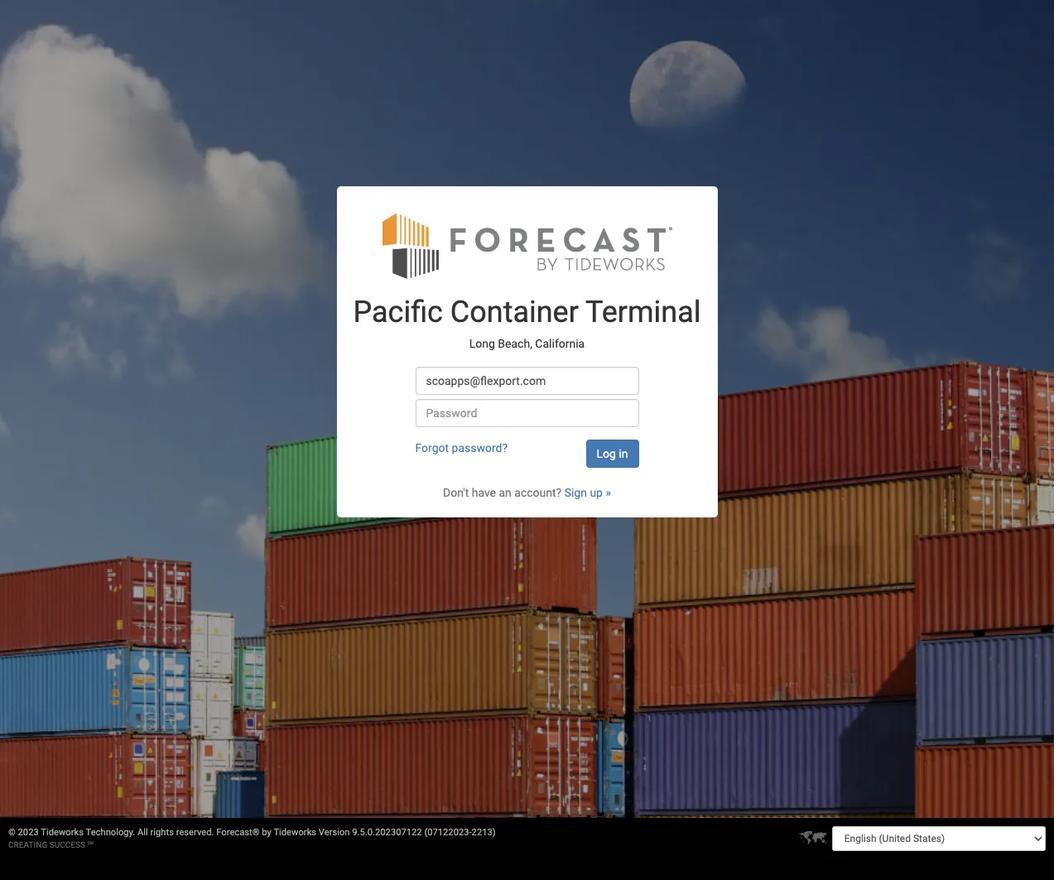 Task type: locate. For each thing, give the bounding box(es) containing it.
all
[[138, 827, 148, 838]]

by
[[262, 827, 272, 838]]

tideworks right by
[[274, 827, 316, 838]]

account?
[[515, 486, 562, 500]]

sign up » link
[[565, 486, 611, 500]]

beach,
[[498, 337, 533, 350]]

forgot password? link
[[415, 442, 508, 455]]

2213)
[[472, 827, 496, 838]]

tideworks
[[41, 827, 84, 838], [274, 827, 316, 838]]

password?
[[452, 442, 508, 455]]

»
[[606, 486, 611, 500]]

(07122023-
[[424, 827, 472, 838]]

don't have an account? sign up »
[[443, 486, 611, 500]]

0 horizontal spatial tideworks
[[41, 827, 84, 838]]

1 horizontal spatial tideworks
[[274, 827, 316, 838]]

Email or username text field
[[415, 367, 639, 395]]

log in button
[[586, 440, 639, 468]]

9.5.0.202307122
[[352, 827, 422, 838]]

up
[[590, 486, 603, 500]]

©
[[8, 827, 16, 838]]

2023
[[18, 827, 39, 838]]

an
[[499, 486, 512, 500]]

© 2023 tideworks technology. all rights reserved. forecast® by tideworks version 9.5.0.202307122 (07122023-2213) creating success ℠
[[8, 827, 496, 850]]

log
[[597, 447, 616, 461]]

reserved.
[[176, 827, 214, 838]]

forgot
[[415, 442, 449, 455]]

tideworks up success
[[41, 827, 84, 838]]

terminal
[[586, 295, 701, 330]]



Task type: describe. For each thing, give the bounding box(es) containing it.
forecast® by tideworks image
[[382, 211, 672, 280]]

Password password field
[[415, 399, 639, 428]]

success
[[49, 841, 85, 850]]

california
[[535, 337, 585, 350]]

don't
[[443, 486, 469, 500]]

have
[[472, 486, 496, 500]]

pacific
[[353, 295, 443, 330]]

forecast®
[[216, 827, 260, 838]]

sign
[[565, 486, 587, 500]]

technology.
[[86, 827, 135, 838]]

in
[[619, 447, 628, 461]]

1 tideworks from the left
[[41, 827, 84, 838]]

container
[[450, 295, 579, 330]]

version
[[319, 827, 350, 838]]

long
[[469, 337, 495, 350]]

pacific container terminal long beach, california
[[353, 295, 701, 350]]

forgot password? log in
[[415, 442, 628, 461]]

2 tideworks from the left
[[274, 827, 316, 838]]

℠
[[87, 841, 94, 850]]

rights
[[150, 827, 174, 838]]

creating
[[8, 841, 47, 850]]



